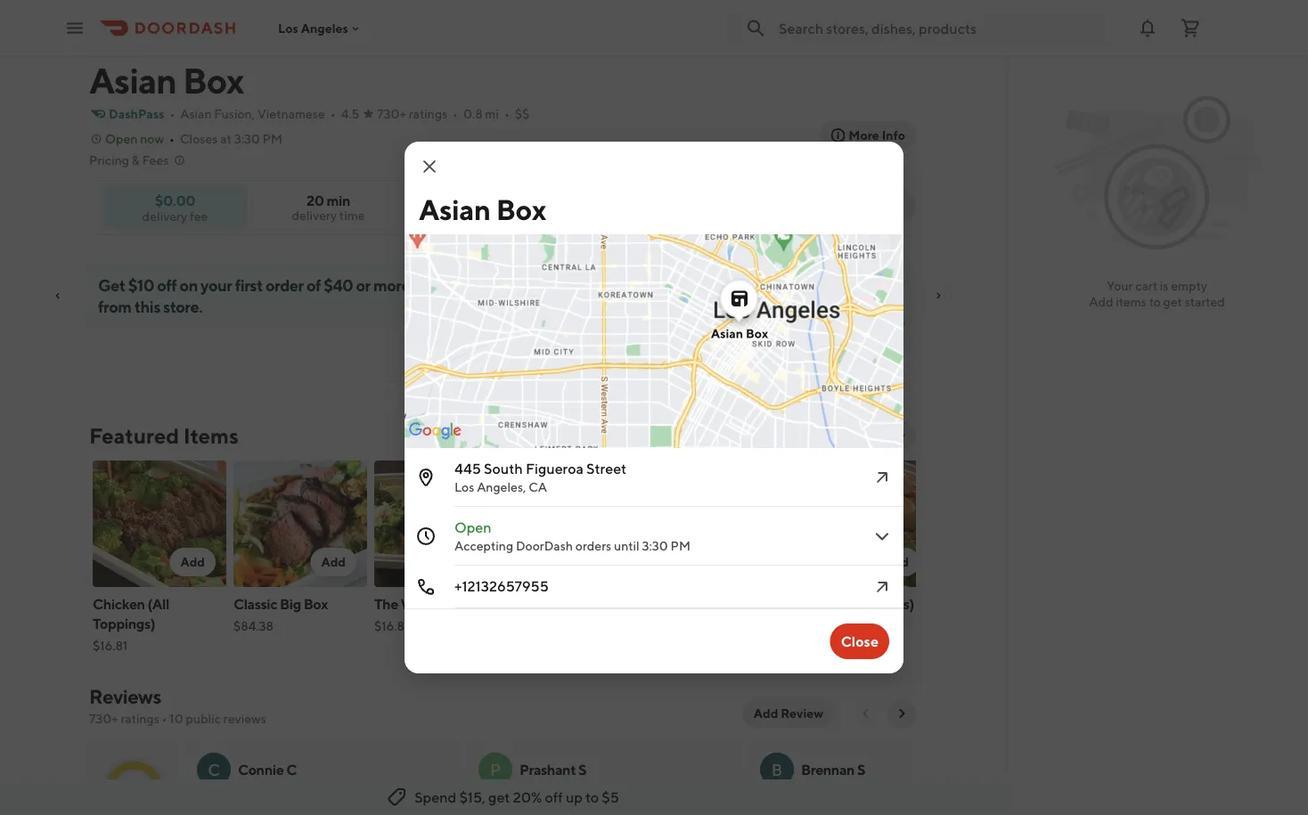 Task type: vqa. For each thing, say whether or not it's contained in the screenshot.
now
yes



Task type: describe. For each thing, give the bounding box(es) containing it.
is
[[1160, 279, 1169, 293]]

0.8
[[463, 107, 483, 121]]

south
[[484, 460, 523, 477]]

445 south figueroa street los angeles, ca
[[455, 460, 627, 495]]

spend
[[415, 789, 457, 806]]

next button of carousel image
[[895, 429, 909, 443]]

order for 4.5
[[372, 796, 401, 808]]

add inside button
[[754, 706, 778, 721]]

open accepting doordash orders until 3:30 pm
[[455, 519, 691, 554]]

steak (all toppings) image
[[515, 461, 649, 587]]

dashpass
[[109, 107, 164, 121]]

• doordash order for prashant s
[[601, 796, 687, 808]]

20
[[307, 192, 324, 209]]

now
[[140, 131, 164, 146]]

0 vertical spatial los
[[278, 21, 299, 35]]

add review
[[754, 706, 824, 721]]

info
[[882, 128, 906, 143]]

classic big box $84.38
[[234, 596, 328, 634]]

first
[[235, 275, 263, 295]]

featured items heading
[[89, 422, 239, 450]]

• inside reviews 730+ ratings • 10 public reviews
[[162, 712, 167, 726]]

tofu
[[797, 596, 825, 613]]

add button for steak (all toppings)
[[592, 548, 638, 577]]

close asian box image
[[419, 156, 440, 177]]

$$
[[515, 107, 530, 121]]

(all for tofu
[[827, 596, 849, 613]]

reviews link
[[89, 685, 161, 709]]

curry
[[711, 596, 746, 613]]

mi
[[485, 107, 499, 121]]

closes
[[180, 131, 218, 146]]

brennan s
[[801, 762, 866, 779]]

started
[[1185, 295, 1225, 309]]

20 min delivery time
[[292, 192, 365, 223]]

$17.19
[[797, 619, 830, 634]]

steak
[[515, 596, 551, 613]]

the
[[374, 596, 398, 613]]

empty
[[1171, 279, 1208, 293]]

order for prashant s
[[658, 796, 687, 808]]

box inside classic big box $84.38
[[304, 596, 328, 613]]

featured
[[89, 423, 179, 448]]

the workout image
[[374, 461, 508, 587]]

(all for chicken
[[148, 596, 169, 613]]

fusion,
[[214, 107, 255, 121]]

$10
[[128, 275, 154, 295]]

your
[[1107, 279, 1133, 293]]

at
[[220, 131, 232, 146]]

1 horizontal spatial c
[[286, 762, 297, 779]]

reviews 730+ ratings • 10 public reviews
[[89, 685, 266, 726]]

brennan
[[801, 762, 855, 779]]

open for open now
[[105, 131, 138, 146]]

items
[[183, 423, 239, 448]]

open for open accepting doordash orders until 3:30 pm
[[455, 519, 492, 536]]

open menu image
[[64, 17, 86, 39]]

0.8 mi • $$
[[463, 107, 530, 121]]

0 vertical spatial 4.5
[[341, 107, 359, 121]]

more
[[373, 275, 410, 295]]

$5
[[602, 789, 619, 806]]

los angeles
[[278, 21, 348, 35]]

previous button of carousel image
[[859, 429, 874, 443]]

$16.81 inside the workout $16.81
[[374, 619, 409, 634]]

doordash for 4.5
[[321, 796, 370, 808]]

• closes at 3:30 pm
[[169, 131, 283, 146]]

add button for chicken curry
[[733, 548, 779, 577]]

more info button
[[820, 121, 916, 150]]

0 horizontal spatial c
[[208, 760, 220, 779]]

1 horizontal spatial 730+
[[377, 107, 406, 121]]

s for p
[[578, 762, 587, 779]]

0 horizontal spatial get
[[489, 789, 510, 806]]

min
[[327, 192, 350, 209]]

(all for steak
[[553, 596, 575, 613]]

the workout $16.81
[[374, 596, 457, 634]]

20%
[[513, 789, 542, 806]]

add button for chicken (all toppings)
[[170, 548, 216, 577]]

ca
[[529, 480, 547, 495]]

notification bell image
[[1137, 17, 1159, 39]]

p
[[490, 760, 501, 779]]

your cart is empty add items to get started
[[1089, 279, 1225, 309]]

dashpass •
[[109, 107, 175, 121]]

ratings inside reviews 730+ ratings • 10 public reviews
[[121, 712, 159, 726]]

reviews
[[89, 685, 161, 709]]

add for chicken (all toppings)
[[180, 555, 205, 570]]

reviews
[[224, 712, 266, 726]]

1 horizontal spatial off
[[545, 789, 563, 806]]

2 click item image from the top
[[872, 577, 893, 598]]

$40
[[324, 275, 353, 295]]

3:30 inside open accepting doordash orders until 3:30 pm
[[642, 539, 668, 554]]

&
[[132, 153, 140, 168]]

chicken curry
[[656, 596, 746, 613]]

tofu (all toppings) $17.19
[[797, 596, 914, 634]]

your
[[201, 275, 232, 295]]

close
[[841, 633, 879, 650]]

cart
[[1136, 279, 1158, 293]]

pm inside open accepting doordash orders until 3:30 pm
[[671, 539, 691, 554]]

this
[[134, 297, 160, 316]]

doordash for prashant s
[[607, 796, 656, 808]]

steak (all toppings)
[[515, 596, 640, 613]]

spend $15, get 20% off up to $5
[[415, 789, 619, 806]]

0 vertical spatial 3:30
[[234, 131, 260, 146]]

accepting
[[455, 539, 513, 554]]

or
[[356, 275, 371, 295]]

0 horizontal spatial pm
[[263, 131, 283, 146]]

0 horizontal spatial 4.5
[[121, 779, 147, 800]]

street
[[587, 460, 627, 477]]

asian fusion, vietnamese
[[180, 107, 325, 121]]

connie
[[238, 762, 284, 779]]



Task type: locate. For each thing, give the bounding box(es) containing it.
•
[[170, 107, 175, 121], [331, 107, 336, 121], [453, 107, 458, 121], [504, 107, 510, 121], [169, 131, 175, 146], [162, 712, 167, 726], [314, 796, 319, 808], [601, 796, 605, 808]]

chicken inside chicken (all toppings) $16.81
[[93, 596, 145, 613]]

1 horizontal spatial pm
[[671, 539, 691, 554]]

• doordash order right 10/10/23
[[601, 796, 687, 808]]

chicken (all toppings) $16.81
[[93, 596, 169, 653]]

to
[[1150, 295, 1161, 309], [586, 789, 599, 806]]

0 vertical spatial ratings
[[409, 107, 448, 121]]

to right up
[[586, 789, 599, 806]]

1 vertical spatial off
[[545, 789, 563, 806]]

add inside your cart is empty add items to get started
[[1089, 295, 1114, 309]]

los down 445
[[455, 480, 474, 495]]

s right brennan
[[857, 762, 866, 779]]

1 vertical spatial $16.81
[[93, 639, 128, 653]]

4 add button from the left
[[592, 548, 638, 577]]

pm down vietnamese
[[263, 131, 283, 146]]

to inside your cart is empty add items to get started
[[1150, 295, 1161, 309]]

get down is
[[1164, 295, 1183, 309]]

3:30 right at
[[234, 131, 260, 146]]

1 vertical spatial 3:30
[[642, 539, 668, 554]]

up
[[566, 789, 583, 806]]

$16.81 down the 'the'
[[374, 619, 409, 634]]

featured items
[[89, 423, 239, 448]]

to for up
[[586, 789, 599, 806]]

doordash inside open accepting doordash orders until 3:30 pm
[[516, 539, 573, 554]]

add for tofu (all toppings)
[[885, 555, 909, 570]]

1 horizontal spatial 4.5
[[341, 107, 359, 121]]

chicken
[[93, 596, 145, 613], [656, 596, 708, 613]]

1 horizontal spatial los
[[455, 480, 474, 495]]

get
[[1164, 295, 1183, 309], [489, 789, 510, 806]]

map region
[[398, 203, 1082, 660]]

pricing
[[89, 153, 129, 168]]

0 horizontal spatial doordash
[[321, 796, 370, 808]]

1 vertical spatial 730+
[[89, 712, 118, 726]]

get
[[98, 275, 125, 295]]

c left connie on the bottom of the page
[[208, 760, 220, 779]]

1 horizontal spatial delivery
[[292, 208, 337, 223]]

3 (all from the left
[[827, 596, 849, 613]]

1 horizontal spatial $16.81
[[374, 619, 409, 634]]

0 horizontal spatial • doordash order
[[314, 796, 401, 808]]

1 vertical spatial get
[[489, 789, 510, 806]]

2 order from the left
[[658, 796, 687, 808]]

get $10 off on your first order of $40 or more from this store.
[[98, 275, 410, 316]]

doordash
[[516, 539, 573, 554], [321, 796, 370, 808], [607, 796, 656, 808]]

6 add button from the left
[[874, 548, 920, 577]]

delivery inside "20 min delivery time"
[[292, 208, 337, 223]]

$0.00 delivery fee
[[142, 192, 208, 223]]

off left up
[[545, 789, 563, 806]]

• doordash order for 4.5
[[314, 796, 401, 808]]

0 horizontal spatial los
[[278, 21, 299, 35]]

add button
[[170, 548, 216, 577], [311, 548, 357, 577], [451, 548, 497, 577], [592, 548, 638, 577], [733, 548, 779, 577], [874, 548, 920, 577]]

los left angeles
[[278, 21, 299, 35]]

toppings) for steak (all toppings)
[[578, 596, 640, 613]]

pricing & fees button
[[89, 152, 187, 169]]

1 horizontal spatial chicken
[[656, 596, 708, 613]]

add review button
[[743, 700, 834, 728]]

0 horizontal spatial s
[[578, 762, 587, 779]]

1 horizontal spatial (all
[[553, 596, 575, 613]]

fees
[[142, 153, 169, 168]]

prashant
[[520, 762, 576, 779]]

more info
[[849, 128, 906, 143]]

0 horizontal spatial order
[[372, 796, 401, 808]]

off left on
[[157, 275, 177, 295]]

powered by google image
[[409, 422, 462, 440]]

730+ inside reviews 730+ ratings • 10 public reviews
[[89, 712, 118, 726]]

(all right steak
[[553, 596, 575, 613]]

toppings) inside tofu (all toppings) $17.19
[[852, 596, 914, 613]]

s for b
[[857, 762, 866, 779]]

orders
[[576, 539, 612, 554]]

close button
[[830, 624, 890, 660]]

more
[[849, 128, 880, 143]]

open up accepting
[[455, 519, 492, 536]]

730+ ratings •
[[377, 107, 458, 121]]

los inside '445 south figueroa street los angeles, ca'
[[455, 480, 474, 495]]

3 add button from the left
[[451, 548, 497, 577]]

click item image up 'close' button
[[872, 577, 893, 598]]

open inside open accepting doordash orders until 3:30 pm
[[455, 519, 492, 536]]

1 horizontal spatial get
[[1164, 295, 1183, 309]]

0 vertical spatial off
[[157, 275, 177, 295]]

delivery inside "$0.00 delivery fee"
[[142, 209, 187, 223]]

(all
[[148, 596, 169, 613], [553, 596, 575, 613], [827, 596, 849, 613]]

$16.81 inside chicken (all toppings) $16.81
[[93, 639, 128, 653]]

ratings down reviews link
[[121, 712, 159, 726]]

items
[[1116, 295, 1147, 309]]

off inside the get $10 off on your first order of $40 or more from this store.
[[157, 275, 177, 295]]

1 add button from the left
[[170, 548, 216, 577]]

workout
[[401, 596, 457, 613]]

1 vertical spatial to
[[586, 789, 599, 806]]

1 vertical spatial los
[[455, 480, 474, 495]]

$16.81 up reviews link
[[93, 639, 128, 653]]

1 horizontal spatial order
[[658, 796, 687, 808]]

add button for tofu (all toppings)
[[874, 548, 920, 577]]

order right $5
[[658, 796, 687, 808]]

1 horizontal spatial doordash
[[516, 539, 573, 554]]

0 horizontal spatial open
[[105, 131, 138, 146]]

chicken for chicken curry
[[656, 596, 708, 613]]

1 s from the left
[[578, 762, 587, 779]]

angeles
[[301, 21, 348, 35]]

2 (all from the left
[[553, 596, 575, 613]]

3:30
[[234, 131, 260, 146], [642, 539, 668, 554]]

1 (all from the left
[[148, 596, 169, 613]]

2 • doordash order from the left
[[601, 796, 687, 808]]

0 horizontal spatial $16.81
[[93, 639, 128, 653]]

1 horizontal spatial ratings
[[409, 107, 448, 121]]

• doordash order left 'spend'
[[314, 796, 401, 808]]

off
[[157, 275, 177, 295], [545, 789, 563, 806]]

0 vertical spatial get
[[1164, 295, 1183, 309]]

0 vertical spatial open
[[105, 131, 138, 146]]

0 horizontal spatial to
[[586, 789, 599, 806]]

until
[[614, 539, 640, 554]]

0 vertical spatial click item image
[[872, 526, 893, 547]]

1 horizontal spatial 3:30
[[642, 539, 668, 554]]

click item image down click item icon
[[872, 526, 893, 547]]

connie c
[[238, 762, 297, 779]]

open up pricing & fees
[[105, 131, 138, 146]]

2 horizontal spatial doordash
[[607, 796, 656, 808]]

1 click item image from the top
[[872, 526, 893, 547]]

0 vertical spatial $16.81
[[374, 619, 409, 634]]

toppings) up reviews link
[[93, 615, 155, 632]]

0 horizontal spatial delivery
[[142, 209, 187, 223]]

get inside your cart is empty add items to get started
[[1164, 295, 1183, 309]]

public
[[186, 712, 221, 726]]

next image
[[895, 707, 909, 721]]

time
[[339, 208, 365, 223]]

asian box dialog
[[398, 142, 1082, 674]]

0 vertical spatial to
[[1150, 295, 1161, 309]]

tofu (all toppings) image
[[797, 461, 931, 587]]

0 horizontal spatial ratings
[[121, 712, 159, 726]]

0 horizontal spatial toppings)
[[93, 615, 155, 632]]

store.
[[163, 297, 203, 316]]

1 • doordash order from the left
[[314, 796, 401, 808]]

toppings) up 'close' button
[[852, 596, 914, 613]]

$15,
[[459, 789, 486, 806]]

2 s from the left
[[857, 762, 866, 779]]

(all down chicken (all toppings) "image"
[[148, 596, 169, 613]]

order left 'spend'
[[372, 796, 401, 808]]

open now
[[105, 131, 164, 146]]

add button for classic big box
[[311, 548, 357, 577]]

0 items, open order cart image
[[1180, 17, 1202, 39]]

1 horizontal spatial to
[[1150, 295, 1161, 309]]

prashant s
[[520, 762, 587, 779]]

review
[[781, 706, 824, 721]]

add button for the workout
[[451, 548, 497, 577]]

2 chicken from the left
[[656, 596, 708, 613]]

classic
[[234, 596, 277, 613]]

0 horizontal spatial chicken
[[93, 596, 145, 613]]

classic big box image
[[234, 461, 367, 587]]

1 horizontal spatial s
[[857, 762, 866, 779]]

10/10/23
[[554, 796, 599, 808]]

0 horizontal spatial 3:30
[[234, 131, 260, 146]]

chicken curry image
[[656, 461, 790, 587]]

los
[[278, 21, 299, 35], [455, 480, 474, 495]]

add for classic big box
[[321, 555, 346, 570]]

order
[[372, 796, 401, 808], [658, 796, 687, 808]]

b
[[772, 760, 783, 779]]

asian box
[[89, 59, 244, 101], [419, 193, 546, 226], [711, 326, 768, 341], [711, 326, 768, 341]]

2 add button from the left
[[311, 548, 357, 577]]

1 vertical spatial 4.5
[[121, 779, 147, 800]]

previous image
[[859, 707, 874, 721]]

+12132657955
[[455, 578, 549, 595]]

730+ left the 0.8
[[377, 107, 406, 121]]

5 add button from the left
[[733, 548, 779, 577]]

730+ down reviews link
[[89, 712, 118, 726]]

(all inside tofu (all toppings) $17.19
[[827, 596, 849, 613]]

los angeles button
[[278, 21, 363, 35]]

delivery left fee
[[142, 209, 187, 223]]

of
[[307, 275, 321, 295]]

delivery
[[292, 208, 337, 223], [142, 209, 187, 223]]

get right '$15,'
[[489, 789, 510, 806]]

open
[[105, 131, 138, 146], [455, 519, 492, 536]]

ratings left the 0.8
[[409, 107, 448, 121]]

chicken for chicken (all toppings) $16.81
[[93, 596, 145, 613]]

toppings) inside chicken (all toppings) $16.81
[[93, 615, 155, 632]]

(all right tofu
[[827, 596, 849, 613]]

0 horizontal spatial (all
[[148, 596, 169, 613]]

click item image
[[872, 526, 893, 547], [872, 577, 893, 598]]

chicken (all toppings) image
[[93, 461, 226, 587]]

select promotional banner element
[[478, 328, 528, 360]]

0 vertical spatial 730+
[[377, 107, 406, 121]]

1 horizontal spatial open
[[455, 519, 492, 536]]

2 horizontal spatial toppings)
[[852, 596, 914, 613]]

toppings) down orders
[[578, 596, 640, 613]]

toppings) for chicken (all toppings) $16.81
[[93, 615, 155, 632]]

0 horizontal spatial off
[[157, 275, 177, 295]]

add for the workout
[[462, 555, 487, 570]]

to down cart
[[1150, 295, 1161, 309]]

toppings) for tofu (all toppings) $17.19
[[852, 596, 914, 613]]

pm
[[263, 131, 283, 146], [671, 539, 691, 554]]

figueroa
[[526, 460, 584, 477]]

1 horizontal spatial • doordash order
[[601, 796, 687, 808]]

toppings)
[[578, 596, 640, 613], [852, 596, 914, 613], [93, 615, 155, 632]]

pricing & fees
[[89, 153, 169, 168]]

1 order from the left
[[372, 796, 401, 808]]

1 vertical spatial ratings
[[121, 712, 159, 726]]

1 vertical spatial click item image
[[872, 577, 893, 598]]

angeles,
[[477, 480, 526, 495]]

vietnamese
[[257, 107, 325, 121]]

2 horizontal spatial (all
[[827, 596, 849, 613]]

0 horizontal spatial 730+
[[89, 712, 118, 726]]

(all inside chicken (all toppings) $16.81
[[148, 596, 169, 613]]

to for items
[[1150, 295, 1161, 309]]

add for steak (all toppings)
[[603, 555, 628, 570]]

add for chicken curry
[[744, 555, 768, 570]]

add
[[1089, 295, 1114, 309], [180, 555, 205, 570], [321, 555, 346, 570], [462, 555, 487, 570], [603, 555, 628, 570], [744, 555, 768, 570], [885, 555, 909, 570], [754, 706, 778, 721]]

None radio
[[822, 188, 916, 224]]

big
[[280, 596, 301, 613]]

0 vertical spatial pm
[[263, 131, 283, 146]]

3:30 right until in the left of the page
[[642, 539, 668, 554]]

delivery left time
[[292, 208, 337, 223]]

asian box image
[[105, 0, 173, 46]]

pm right until in the left of the page
[[671, 539, 691, 554]]

s up up
[[578, 762, 587, 779]]

1 horizontal spatial toppings)
[[578, 596, 640, 613]]

445
[[455, 460, 481, 477]]

1 chicken from the left
[[93, 596, 145, 613]]

1 vertical spatial pm
[[671, 539, 691, 554]]

click item image
[[872, 467, 893, 488]]

1 vertical spatial open
[[455, 519, 492, 536]]

c right connie on the bottom of the page
[[286, 762, 297, 779]]

on
[[180, 275, 198, 295]]

fee
[[190, 209, 208, 223]]



